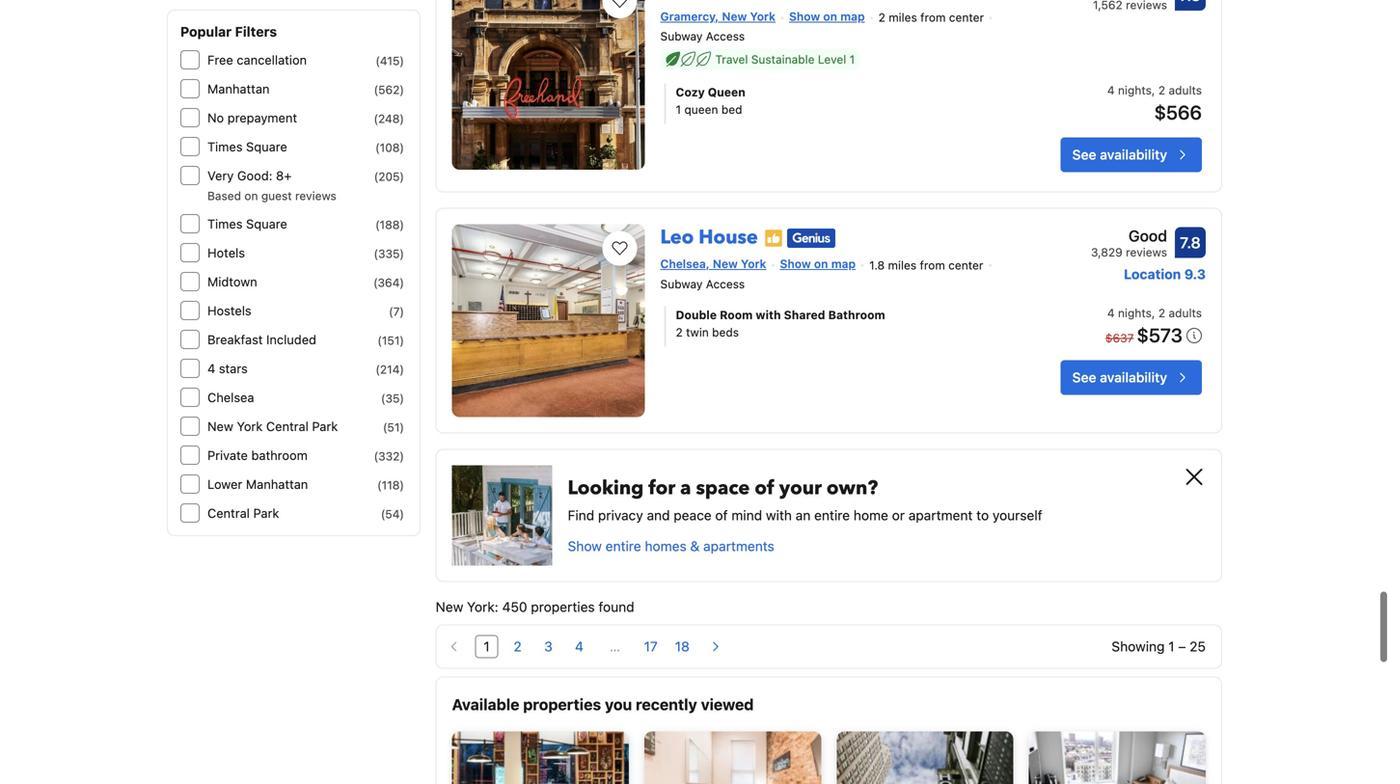 Task type: describe. For each thing, give the bounding box(es) containing it.
very good: 8+
[[207, 168, 292, 183]]

leo
[[660, 224, 694, 251]]

your
[[779, 475, 822, 502]]

1 button
[[475, 635, 498, 658]]

shared
[[784, 308, 825, 321]]

lower manhattan
[[207, 477, 308, 491]]

2 inside 2 miles from center subway access
[[878, 11, 885, 24]]

1 vertical spatial of
[[715, 507, 728, 523]]

on for gramercy, new york
[[823, 10, 837, 23]]

cozy
[[676, 85, 705, 99]]

a
[[680, 475, 691, 502]]

based on guest reviews
[[207, 189, 337, 203]]

bathroom
[[828, 308, 885, 321]]

cozy queen 1 queen bed
[[676, 85, 745, 116]]

midtown
[[207, 274, 257, 289]]

based
[[207, 189, 241, 203]]

show on map for 2
[[789, 10, 865, 23]]

(332)
[[374, 450, 404, 463]]

showing
[[1112, 639, 1165, 655]]

leo house image
[[452, 224, 645, 417]]

sustainable
[[751, 53, 815, 66]]

entire inside looking for a space of your own? find privacy and peace of mind with an entire home or apartment to yourself
[[814, 507, 850, 523]]

1 inside button
[[484, 639, 490, 655]]

leo house link
[[660, 217, 758, 251]]

house
[[699, 224, 758, 251]]

show entire homes & apartments
[[568, 538, 774, 554]]

for
[[649, 475, 675, 502]]

(151)
[[377, 334, 404, 347]]

see availability link for double room with shared bathroom 2 twin beds
[[1061, 360, 1202, 395]]

show for gramercy, new york
[[789, 10, 820, 23]]

–
[[1178, 639, 1186, 655]]

(35)
[[381, 392, 404, 405]]

location
[[1124, 266, 1181, 282]]

travel
[[715, 53, 748, 66]]

(205)
[[374, 170, 404, 183]]

2 miles from center subway access
[[660, 11, 984, 43]]

lower
[[207, 477, 242, 491]]

on for chelsea, new york
[[814, 257, 828, 271]]

found
[[599, 599, 634, 615]]

available properties you recently viewed
[[452, 696, 754, 714]]

25
[[1190, 639, 1206, 655]]

subway for 2 miles from center subway access
[[660, 29, 703, 43]]

central park
[[207, 506, 279, 520]]

availability for double room with shared bathroom 2 twin beds
[[1100, 369, 1167, 385]]

4 for 4 stars
[[207, 361, 215, 376]]

, for 4 nights , 2 adults $566
[[1152, 84, 1155, 97]]

1 left '–'
[[1168, 639, 1175, 655]]

mind
[[732, 507, 762, 523]]

1 vertical spatial properties
[[523, 696, 601, 714]]

breakfast included
[[207, 332, 316, 347]]

1 right level at top
[[850, 53, 855, 66]]

(335)
[[374, 247, 404, 260]]

9.3
[[1184, 266, 1206, 282]]

show entire homes & apartments button
[[568, 537, 774, 556]]

0 vertical spatial central
[[266, 419, 309, 434]]

(248)
[[374, 112, 404, 125]]

see availability link for cozy queen 1 queen bed
[[1061, 138, 1202, 172]]

(54)
[[381, 507, 404, 521]]

room
[[720, 308, 753, 321]]

(562)
[[374, 83, 404, 96]]

gramercy,
[[660, 10, 719, 23]]

an
[[796, 507, 811, 523]]

8+
[[276, 168, 292, 183]]

you
[[605, 696, 632, 714]]

(415)
[[375, 54, 404, 68]]

available
[[452, 696, 519, 714]]

viewed
[[701, 696, 754, 714]]

to
[[976, 507, 989, 523]]

0 vertical spatial properties
[[531, 599, 595, 615]]

looking for a space of your own? find privacy and peace of mind with an entire home or apartment to yourself
[[568, 475, 1042, 523]]

with inside looking for a space of your own? find privacy and peace of mind with an entire home or apartment to yourself
[[766, 507, 792, 523]]

scored 7.8 element containing 7.8
[[1175, 227, 1206, 258]]

map for 1.8
[[831, 257, 856, 271]]

double room with shared bathroom link
[[676, 306, 1002, 323]]

square for (108)
[[246, 139, 287, 154]]

18 button
[[670, 635, 694, 658]]

apartments
[[703, 538, 774, 554]]

access for gramercy,
[[706, 29, 745, 43]]

level
[[818, 53, 846, 66]]

free cancellation
[[207, 53, 307, 67]]

gramercy, new york
[[660, 10, 776, 23]]

freehand new york image
[[452, 0, 645, 170]]

17 button
[[639, 635, 662, 658]]

adults for 4 nights , 2 adults
[[1169, 306, 1202, 320]]

0 horizontal spatial reviews
[[295, 189, 337, 203]]

new left york:
[[436, 599, 463, 615]]

0 vertical spatial manhattan
[[207, 82, 270, 96]]

yourself
[[993, 507, 1042, 523]]

(108)
[[375, 141, 404, 154]]

show for chelsea, new york
[[780, 257, 811, 271]]

times for (188)
[[207, 217, 243, 231]]

queen
[[708, 85, 745, 99]]

looking for a space of your own? image
[[452, 466, 552, 566]]

filters
[[235, 24, 277, 40]]

(188)
[[375, 218, 404, 232]]

group inside page region
[[437, 630, 733, 664]]

4 for 4 nights , 2 adults $566
[[1107, 84, 1115, 97]]

chelsea,
[[660, 257, 710, 271]]

0 vertical spatial of
[[755, 475, 774, 502]]

, for 4 nights , 2 adults
[[1152, 306, 1155, 320]]

(364)
[[373, 276, 404, 289]]

new york: 450 properties found
[[436, 599, 634, 615]]

prepayment
[[227, 110, 297, 125]]

good 3,829 reviews
[[1091, 227, 1167, 259]]

see for cozy queen 1 queen bed
[[1072, 147, 1096, 163]]

page region
[[436, 625, 1222, 669]]

home
[[854, 507, 888, 523]]

$637
[[1105, 331, 1134, 345]]

homes
[[645, 538, 687, 554]]

see for double room with shared bathroom 2 twin beds
[[1072, 369, 1096, 385]]

popular filters
[[180, 24, 277, 40]]

show on map for 1.8
[[780, 257, 856, 271]]

hotels
[[207, 246, 245, 260]]

17
[[644, 639, 658, 655]]

cozy queen link
[[676, 84, 1002, 101]]

private
[[207, 448, 248, 463]]

2 vertical spatial york
[[237, 419, 263, 434]]

3
[[544, 639, 553, 655]]

center for 2 miles from center
[[949, 11, 984, 24]]

450
[[502, 599, 527, 615]]

twin
[[686, 325, 709, 339]]

with inside double room with shared bathroom 2 twin beds
[[756, 308, 781, 321]]



Task type: locate. For each thing, give the bounding box(es) containing it.
reviews inside good 3,829 reviews
[[1126, 246, 1167, 259]]

york for gramercy, new york
[[750, 10, 776, 23]]

availability down $637
[[1100, 369, 1167, 385]]

see availability link down $637
[[1061, 360, 1202, 395]]

1.8
[[869, 258, 885, 272]]

no
[[207, 110, 224, 125]]

0 vertical spatial reviews
[[295, 189, 337, 203]]

1 vertical spatial central
[[207, 506, 250, 520]]

1 see availability from the top
[[1072, 147, 1167, 163]]

2 left "twin"
[[676, 325, 683, 339]]

see
[[1072, 147, 1096, 163], [1072, 369, 1096, 385]]

3,829
[[1091, 246, 1123, 259]]

nights
[[1118, 84, 1152, 97], [1118, 306, 1152, 320]]

see availability for double room with shared bathroom 2 twin beds
[[1072, 369, 1167, 385]]

manhattan down bathroom
[[246, 477, 308, 491]]

times down the based
[[207, 217, 243, 231]]

reviews right guest
[[295, 189, 337, 203]]

1 , from the top
[[1152, 84, 1155, 97]]

1 vertical spatial york
[[741, 257, 766, 271]]

0 vertical spatial with
[[756, 308, 781, 321]]

no prepayment
[[207, 110, 297, 125]]

1 vertical spatial park
[[253, 506, 279, 520]]

see availability down $637
[[1072, 369, 1167, 385]]

2 , from the top
[[1152, 306, 1155, 320]]

1 inside cozy queen 1 queen bed
[[676, 103, 681, 116]]

&
[[690, 538, 700, 554]]

manhattan up "no prepayment"
[[207, 82, 270, 96]]

2 availability from the top
[[1100, 369, 1167, 385]]

0 horizontal spatial central
[[207, 506, 250, 520]]

miles for 1.8
[[888, 258, 917, 272]]

4 for 4
[[575, 639, 584, 655]]

2 scored 7.8 element from the top
[[1175, 227, 1206, 258]]

show down 'find'
[[568, 538, 602, 554]]

square
[[246, 139, 287, 154], [246, 217, 287, 231]]

1.8 miles from center subway access
[[660, 258, 983, 291]]

double room with shared bathroom 2 twin beds
[[676, 308, 885, 339]]

location 9.3
[[1124, 266, 1206, 282]]

subway down chelsea,
[[660, 277, 703, 291]]

(51)
[[383, 421, 404, 434]]

apartment
[[908, 507, 973, 523]]

access
[[706, 29, 745, 43], [706, 277, 745, 291]]

times square up very good: 8+ on the left top of page
[[207, 139, 287, 154]]

0 vertical spatial map
[[840, 10, 865, 23]]

from inside 2 miles from center subway access
[[920, 11, 946, 24]]

show on map up shared
[[780, 257, 856, 271]]

square down based on guest reviews
[[246, 217, 287, 231]]

1 vertical spatial availability
[[1100, 369, 1167, 385]]

show inside show entire homes & apartments button
[[568, 538, 602, 554]]

miles inside 2 miles from center subway access
[[889, 11, 917, 24]]

2 subway from the top
[[660, 277, 703, 291]]

0 vertical spatial see availability link
[[1061, 138, 1202, 172]]

times square for (108)
[[207, 139, 287, 154]]

see availability link down 4 nights , 2 adults $566
[[1061, 138, 1202, 172]]

access inside 2 miles from center subway access
[[706, 29, 745, 43]]

0 vertical spatial times square
[[207, 139, 287, 154]]

show on map up level at top
[[789, 10, 865, 23]]

$566
[[1154, 101, 1202, 124]]

(7)
[[389, 305, 404, 318]]

nights for 4 nights , 2 adults
[[1118, 306, 1152, 320]]

2 vertical spatial show
[[568, 538, 602, 554]]

properties up 3
[[531, 599, 595, 615]]

4 button
[[568, 635, 591, 658]]

park
[[312, 419, 338, 434], [253, 506, 279, 520]]

looking
[[568, 475, 644, 502]]

1 horizontal spatial reviews
[[1126, 246, 1167, 259]]

very
[[207, 168, 234, 183]]

on up level at top
[[823, 10, 837, 23]]

stars
[[219, 361, 248, 376]]

of up mind
[[755, 475, 774, 502]]

leo house
[[660, 224, 758, 251]]

properties
[[531, 599, 595, 615], [523, 696, 601, 714]]

1 vertical spatial nights
[[1118, 306, 1152, 320]]

0 vertical spatial see availability
[[1072, 147, 1167, 163]]

1 vertical spatial reviews
[[1126, 246, 1167, 259]]

0 vertical spatial from
[[920, 11, 946, 24]]

(118)
[[377, 478, 404, 492]]

york up private bathroom
[[237, 419, 263, 434]]

or
[[892, 507, 905, 523]]

1 vertical spatial adults
[[1169, 306, 1202, 320]]

0 vertical spatial see
[[1072, 147, 1096, 163]]

entire right an
[[814, 507, 850, 523]]

…
[[610, 639, 620, 655]]

park down lower manhattan
[[253, 506, 279, 520]]

2 center from the top
[[948, 258, 983, 272]]

map left 1.8
[[831, 257, 856, 271]]

2 vertical spatial on
[[814, 257, 828, 271]]

entire inside button
[[606, 538, 641, 554]]

1 left 2 button
[[484, 639, 490, 655]]

central down 'lower'
[[207, 506, 250, 520]]

0 vertical spatial scored 7.8 element
[[1175, 0, 1206, 10]]

2 inside double room with shared bathroom 2 twin beds
[[676, 325, 683, 339]]

times
[[207, 139, 243, 154], [207, 217, 243, 231]]

1 down cozy
[[676, 103, 681, 116]]

0 vertical spatial access
[[706, 29, 745, 43]]

times square
[[207, 139, 287, 154], [207, 217, 287, 231]]

1 availability from the top
[[1100, 147, 1167, 163]]

reviews
[[295, 189, 337, 203], [1126, 246, 1167, 259]]

travel sustainable level 1
[[715, 53, 855, 66]]

2 times from the top
[[207, 217, 243, 231]]

1 vertical spatial on
[[244, 189, 258, 203]]

nights for 4 nights , 2 adults $566
[[1118, 84, 1152, 97]]

2 see from the top
[[1072, 369, 1096, 385]]

privacy
[[598, 507, 643, 523]]

show up shared
[[780, 257, 811, 271]]

2 right 1 button at the bottom left of the page
[[514, 639, 522, 655]]

subway down gramercy,
[[660, 29, 703, 43]]

map up level at top
[[840, 10, 865, 23]]

on down very good: 8+ on the left top of page
[[244, 189, 258, 203]]

cancellation
[[237, 53, 307, 67]]

show on map
[[789, 10, 865, 23], [780, 257, 856, 271]]

recently
[[636, 696, 697, 714]]

0 vertical spatial subway
[[660, 29, 703, 43]]

new york central park
[[207, 419, 338, 434]]

2 inside button
[[514, 639, 522, 655]]

availability for cozy queen 1 queen bed
[[1100, 147, 1167, 163]]

york
[[750, 10, 776, 23], [741, 257, 766, 271], [237, 419, 263, 434]]

access down chelsea, new york
[[706, 277, 745, 291]]

0 vertical spatial availability
[[1100, 147, 1167, 163]]

chelsea, new york
[[660, 257, 766, 271]]

from inside 1.8 miles from center subway access
[[920, 258, 945, 272]]

2 up $573
[[1158, 306, 1165, 320]]

0 vertical spatial show on map
[[789, 10, 865, 23]]

private bathroom
[[207, 448, 308, 463]]

on up shared
[[814, 257, 828, 271]]

see availability for cozy queen 1 queen bed
[[1072, 147, 1167, 163]]

availability down 4 nights , 2 adults $566
[[1100, 147, 1167, 163]]

hostels
[[207, 303, 251, 318]]

0 vertical spatial times
[[207, 139, 243, 154]]

0 horizontal spatial of
[[715, 507, 728, 523]]

0 vertical spatial entire
[[814, 507, 850, 523]]

properties left you
[[523, 696, 601, 714]]

2 see availability from the top
[[1072, 369, 1167, 385]]

1 adults from the top
[[1169, 84, 1202, 97]]

0 horizontal spatial entire
[[606, 538, 641, 554]]

1 vertical spatial see
[[1072, 369, 1096, 385]]

2 see availability link from the top
[[1061, 360, 1202, 395]]

1 see availability link from the top
[[1061, 138, 1202, 172]]

subway inside 1.8 miles from center subway access
[[660, 277, 703, 291]]

adults inside 4 nights , 2 adults $566
[[1169, 84, 1202, 97]]

show
[[789, 10, 820, 23], [780, 257, 811, 271], [568, 538, 602, 554]]

1 scored 7.8 element from the top
[[1175, 0, 1206, 10]]

breakfast
[[207, 332, 263, 347]]

4 nights , 2 adults $566
[[1107, 84, 1202, 124]]

times square for (188)
[[207, 217, 287, 231]]

3 button
[[537, 635, 560, 658]]

1 horizontal spatial entire
[[814, 507, 850, 523]]

center for 1.8 miles from center
[[948, 258, 983, 272]]

2 times square from the top
[[207, 217, 287, 231]]

1 vertical spatial with
[[766, 507, 792, 523]]

, inside 4 nights , 2 adults $566
[[1152, 84, 1155, 97]]

0 vertical spatial on
[[823, 10, 837, 23]]

0 vertical spatial adults
[[1169, 84, 1202, 97]]

space
[[696, 475, 750, 502]]

1 subway from the top
[[660, 29, 703, 43]]

scored 7.8 element
[[1175, 0, 1206, 10], [1175, 227, 1206, 258]]

access inside 1.8 miles from center subway access
[[706, 277, 745, 291]]

find
[[568, 507, 594, 523]]

entire down privacy
[[606, 538, 641, 554]]

nights inside 4 nights , 2 adults $566
[[1118, 84, 1152, 97]]

park left (51)
[[312, 419, 338, 434]]

adults up $566
[[1169, 84, 1202, 97]]

square for (188)
[[246, 217, 287, 231]]

1 vertical spatial scored 7.8 element
[[1175, 227, 1206, 258]]

1 vertical spatial show
[[780, 257, 811, 271]]

4 nights , 2 adults
[[1107, 306, 1202, 320]]

times square up hotels
[[207, 217, 287, 231]]

1 nights from the top
[[1118, 84, 1152, 97]]

of
[[755, 475, 774, 502], [715, 507, 728, 523]]

18
[[675, 639, 690, 655]]

adults for 4 nights , 2 adults $566
[[1169, 84, 1202, 97]]

1 times square from the top
[[207, 139, 287, 154]]

times for (108)
[[207, 139, 243, 154]]

1 vertical spatial center
[[948, 258, 983, 272]]

4 inside button
[[575, 639, 584, 655]]

subway for 1.8 miles from center subway access
[[660, 277, 703, 291]]

bed
[[721, 103, 742, 116]]

1 square from the top
[[246, 139, 287, 154]]

2 square from the top
[[246, 217, 287, 231]]

adults up $573
[[1169, 306, 1202, 320]]

2 nights from the top
[[1118, 306, 1152, 320]]

0 vertical spatial ,
[[1152, 84, 1155, 97]]

from
[[920, 11, 946, 24], [920, 258, 945, 272]]

with left an
[[766, 507, 792, 523]]

peace
[[674, 507, 712, 523]]

0 vertical spatial square
[[246, 139, 287, 154]]

4 stars
[[207, 361, 248, 376]]

1 vertical spatial entire
[[606, 538, 641, 554]]

queen
[[684, 103, 718, 116]]

this property is part of our preferred partner program. it's committed to providing excellent service and good value. it'll pay us a higher commission if you make a booking. image
[[764, 229, 783, 248], [764, 229, 783, 248]]

1 vertical spatial manhattan
[[246, 477, 308, 491]]

4 for 4 nights , 2 adults
[[1107, 306, 1115, 320]]

availability
[[1100, 147, 1167, 163], [1100, 369, 1167, 385]]

1 vertical spatial map
[[831, 257, 856, 271]]

$573
[[1137, 323, 1183, 346]]

1 center from the top
[[949, 11, 984, 24]]

beds
[[712, 325, 739, 339]]

on
[[823, 10, 837, 23], [244, 189, 258, 203], [814, 257, 828, 271]]

york for chelsea, new york
[[741, 257, 766, 271]]

bathroom
[[251, 448, 308, 463]]

2 inside 4 nights , 2 adults $566
[[1158, 84, 1165, 97]]

with
[[756, 308, 781, 321], [766, 507, 792, 523]]

map for 2
[[840, 10, 865, 23]]

2 up cozy queen link
[[878, 11, 885, 24]]

1 see from the top
[[1072, 147, 1096, 163]]

from for 2
[[920, 11, 946, 24]]

1 horizontal spatial park
[[312, 419, 338, 434]]

1 horizontal spatial of
[[755, 475, 774, 502]]

access down the gramercy, new york
[[706, 29, 745, 43]]

2 access from the top
[[706, 277, 745, 291]]

1 access from the top
[[706, 29, 745, 43]]

manhattan
[[207, 82, 270, 96], [246, 477, 308, 491]]

1 vertical spatial miles
[[888, 258, 917, 272]]

4 inside 4 nights , 2 adults $566
[[1107, 84, 1115, 97]]

guest
[[261, 189, 292, 203]]

group containing 1
[[437, 630, 733, 664]]

good element
[[1091, 224, 1167, 247]]

access for chelsea,
[[706, 277, 745, 291]]

reviews down good
[[1126, 246, 1167, 259]]

0 vertical spatial nights
[[1118, 84, 1152, 97]]

subway inside 2 miles from center subway access
[[660, 29, 703, 43]]

1 times from the top
[[207, 139, 243, 154]]

miles for 2
[[889, 11, 917, 24]]

1 vertical spatial access
[[706, 277, 745, 291]]

see availability down 4 nights , 2 adults $566
[[1072, 147, 1167, 163]]

new down house at the right of page
[[713, 257, 738, 271]]

2 adults from the top
[[1169, 306, 1202, 320]]

central up bathroom
[[266, 419, 309, 434]]

1 vertical spatial from
[[920, 258, 945, 272]]

from for 1.8
[[920, 258, 945, 272]]

miles inside 1.8 miles from center subway access
[[888, 258, 917, 272]]

, up $566
[[1152, 84, 1155, 97]]

1 vertical spatial see availability
[[1072, 369, 1167, 385]]

1 horizontal spatial central
[[266, 419, 309, 434]]

york up sustainable
[[750, 10, 776, 23]]

, up $573
[[1152, 306, 1155, 320]]

new up private
[[207, 419, 233, 434]]

center inside 1.8 miles from center subway access
[[948, 258, 983, 272]]

new up travel
[[722, 10, 747, 23]]

york down house at the right of page
[[741, 257, 766, 271]]

1 vertical spatial ,
[[1152, 306, 1155, 320]]

of left mind
[[715, 507, 728, 523]]

map
[[840, 10, 865, 23], [831, 257, 856, 271]]

genius discounts available at this property. image
[[787, 229, 835, 248], [787, 229, 835, 248]]

0 vertical spatial park
[[312, 419, 338, 434]]

1 vertical spatial show on map
[[780, 257, 856, 271]]

1 vertical spatial subway
[[660, 277, 703, 291]]

1 vertical spatial times square
[[207, 217, 287, 231]]

0 vertical spatial york
[[750, 10, 776, 23]]

group
[[437, 630, 733, 664]]

double
[[676, 308, 717, 321]]

0 vertical spatial miles
[[889, 11, 917, 24]]

1 vertical spatial see availability link
[[1061, 360, 1202, 395]]

0 vertical spatial center
[[949, 11, 984, 24]]

1 vertical spatial times
[[207, 217, 243, 231]]

center inside 2 miles from center subway access
[[949, 11, 984, 24]]

times up very
[[207, 139, 243, 154]]

0 vertical spatial show
[[789, 10, 820, 23]]

2 up $566
[[1158, 84, 1165, 97]]

with right room
[[756, 308, 781, 321]]

show up travel sustainable level 1 at the top of the page
[[789, 10, 820, 23]]

0 horizontal spatial park
[[253, 506, 279, 520]]

square down prepayment
[[246, 139, 287, 154]]

1 vertical spatial square
[[246, 217, 287, 231]]



Task type: vqa. For each thing, say whether or not it's contained in the screenshot.
picking
no



